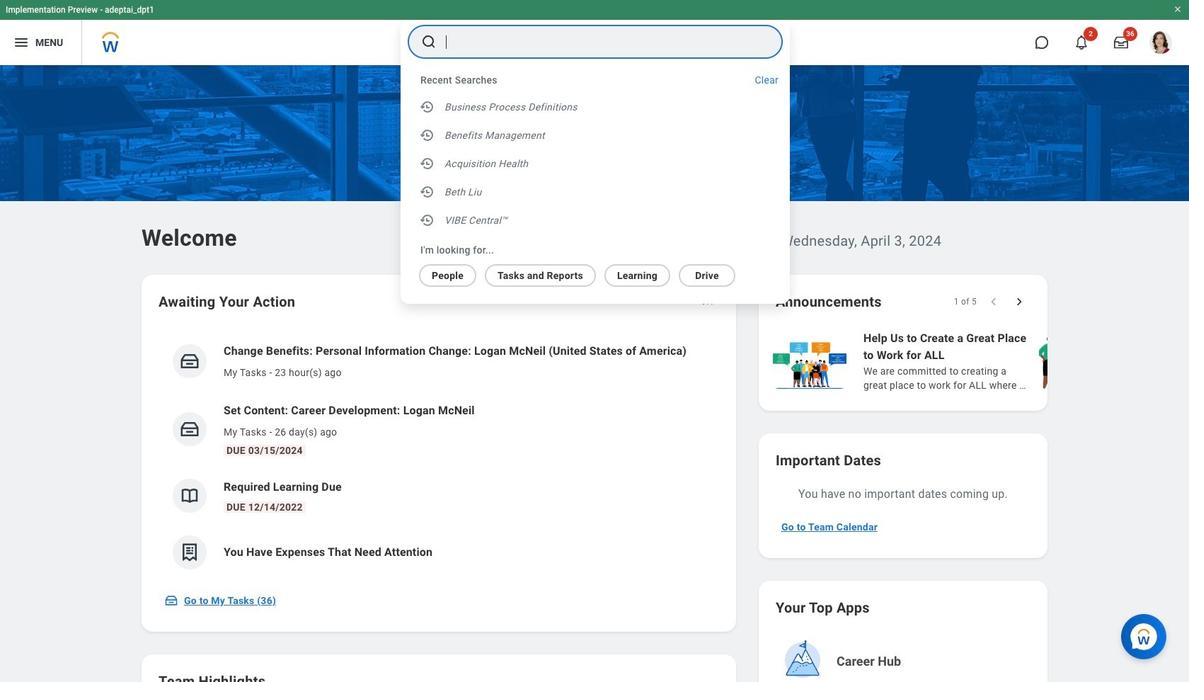 Task type: vqa. For each thing, say whether or not it's contained in the screenshot.
the topmost inbox image
yes



Task type: locate. For each thing, give the bounding box(es) containing it.
0 vertical spatial time image
[[419, 98, 436, 115]]

related actions image
[[701, 296, 715, 310]]

1 time image from the top
[[419, 98, 436, 115]]

inbox image
[[179, 351, 200, 372], [164, 594, 178, 608]]

None search field
[[401, 21, 790, 304]]

time image
[[419, 127, 436, 144], [419, 183, 436, 200], [419, 212, 436, 229]]

1 vertical spatial time image
[[419, 183, 436, 200]]

banner
[[0, 0, 1190, 65]]

0 vertical spatial time image
[[419, 127, 436, 144]]

search image
[[421, 33, 438, 50]]

1 time image from the top
[[419, 127, 436, 144]]

status
[[955, 296, 977, 307]]

notifications large image
[[1075, 35, 1089, 50]]

list box
[[401, 93, 790, 237], [401, 259, 773, 287]]

1 horizontal spatial inbox image
[[179, 351, 200, 372]]

0 vertical spatial list box
[[401, 93, 790, 237]]

main content
[[0, 65, 1190, 682]]

1 list box from the top
[[401, 93, 790, 237]]

1 vertical spatial time image
[[419, 155, 436, 172]]

1 vertical spatial list box
[[401, 259, 773, 287]]

list
[[771, 329, 1190, 394], [159, 331, 720, 581]]

1 horizontal spatial list
[[771, 329, 1190, 394]]

2 vertical spatial time image
[[419, 212, 436, 229]]

time image
[[419, 98, 436, 115], [419, 155, 436, 172]]

Search Workday  search field
[[446, 26, 754, 57]]

0 horizontal spatial list
[[159, 331, 720, 581]]

0 horizontal spatial inbox image
[[164, 594, 178, 608]]



Task type: describe. For each thing, give the bounding box(es) containing it.
1 vertical spatial inbox image
[[164, 594, 178, 608]]

2 time image from the top
[[419, 183, 436, 200]]

dashboard expenses image
[[179, 542, 200, 563]]

2 list box from the top
[[401, 259, 773, 287]]

2 time image from the top
[[419, 155, 436, 172]]

0 vertical spatial inbox image
[[179, 351, 200, 372]]

justify image
[[13, 34, 30, 51]]

close environment banner image
[[1174, 5, 1183, 13]]

3 time image from the top
[[419, 212, 436, 229]]

book open image
[[179, 485, 200, 506]]

profile logan mcneil image
[[1150, 31, 1173, 57]]

inbox image
[[179, 419, 200, 440]]

chevron left small image
[[987, 295, 1002, 309]]

inbox large image
[[1115, 35, 1129, 50]]

chevron right small image
[[1013, 295, 1027, 309]]



